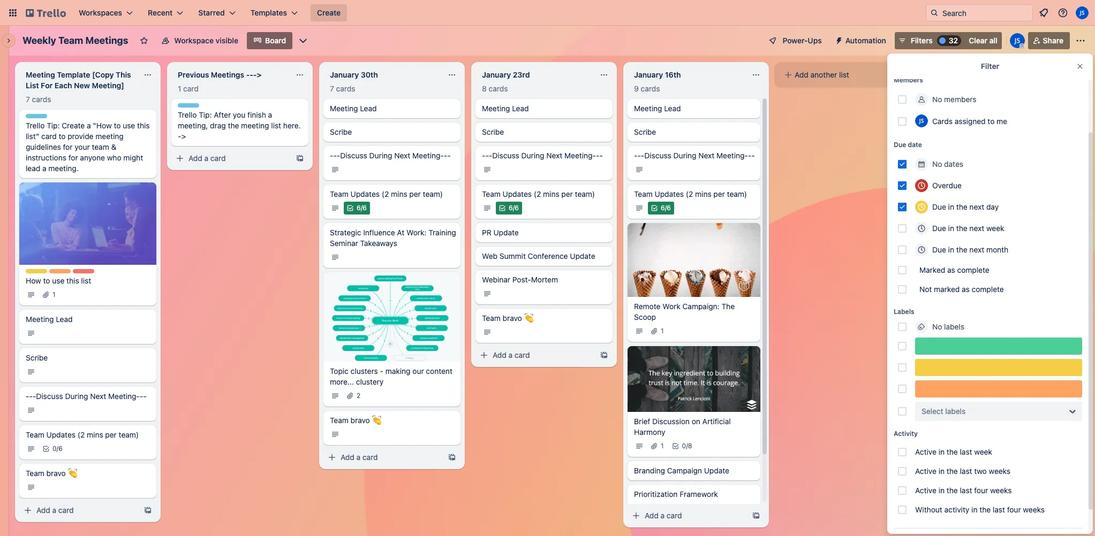 Task type: describe. For each thing, give the bounding box(es) containing it.
star or unstar board image
[[140, 36, 149, 45]]

next for month
[[970, 245, 984, 254]]

color: orange, title: none element
[[915, 381, 1082, 398]]

next for week
[[970, 224, 984, 233]]

weekly
[[22, 35, 56, 46]]

weeks for active in the last four weeks
[[990, 486, 1012, 495]]

trello tip: create a "how to use this list" card to provide meeting guidelines for your team & instructions for anyone who might lead a meeting.
[[26, 121, 150, 173]]

&
[[111, 142, 116, 152]]

after
[[214, 110, 231, 119]]

2 vertical spatial list
[[81, 276, 91, 285]]

meeting inside trello tip: create a "how to use this list" card to provide meeting guidelines for your team & instructions for anyone who might lead a meeting.
[[95, 132, 124, 141]]

members
[[944, 95, 977, 104]]

campaign:
[[683, 302, 720, 311]]

bravo for ---discuss during next meeting---
[[46, 469, 66, 478]]

add a card link for january 30th text box in the top left of the page
[[323, 450, 443, 465]]

no labels
[[932, 322, 965, 332]]

0 vertical spatial for
[[63, 142, 73, 152]]

workspaces button
[[72, 4, 139, 21]]

primary element
[[0, 0, 1095, 26]]

topic clusters - making our content more... clustery
[[330, 367, 452, 386]]

meeting for 7
[[330, 104, 358, 113]]

meeting.
[[48, 164, 79, 173]]

campaign
[[667, 466, 702, 475]]

content
[[426, 367, 452, 376]]

conference
[[528, 252, 568, 261]]

card for the trello tip: after you finish a meeting, drag the meeting list here. -> link
[[210, 154, 226, 163]]

labels
[[894, 308, 915, 316]]

framework
[[680, 490, 718, 499]]

tip: for after
[[199, 110, 212, 119]]

create from template… image for add a card link corresponding to meeting template [copy this list for each new meeting] text field
[[144, 506, 152, 515]]

0 horizontal spatial this
[[66, 276, 79, 285]]

harmony
[[634, 428, 665, 437]]

lead
[[26, 164, 40, 173]]

add for webinar post-mortem link at the bottom of page
[[493, 351, 507, 360]]

during for 7 cards
[[369, 151, 392, 160]]

customize views image
[[298, 35, 309, 46]]

workspaces
[[79, 8, 122, 17]]

create inside trello tip: create a "how to use this list" card to provide meeting guidelines for your team & instructions for anyone who might lead a meeting.
[[62, 121, 85, 130]]

marked
[[920, 266, 945, 275]]

team bravo 👏 link for ---discuss during next meeting---
[[19, 464, 156, 498]]

mortem
[[531, 275, 558, 284]]

0 horizontal spatial jacob simon (jacobsimon16) image
[[915, 115, 928, 127]]

meeting lead link for 8 cards
[[476, 99, 613, 118]]

meeting inside trello tip: after you finish a meeting, drag the meeting list here. ->
[[241, 121, 269, 130]]

---discuss during next meeting--- link for 9 cards
[[628, 146, 760, 180]]

clear all
[[969, 36, 998, 45]]

meeting lead down how to use this list
[[26, 315, 73, 324]]

not
[[920, 285, 932, 294]]

work
[[663, 302, 681, 311]]

trello for trello tip: create a "how to use this list" card to provide meeting guidelines for your team & instructions for anyone who might lead a meeting.
[[26, 121, 45, 130]]

guidelines
[[26, 142, 61, 152]]

power-ups
[[783, 36, 822, 45]]

activity
[[944, 506, 970, 515]]

due in the next week
[[932, 224, 1004, 233]]

1 vertical spatial four
[[1007, 506, 1021, 515]]

scribe link for 9 cards
[[628, 123, 760, 142]]

templates
[[250, 8, 287, 17]]

---discuss during next meeting--- link for 7 cards
[[323, 146, 461, 180]]

6/6 for 9 cards
[[661, 204, 671, 212]]

the for due in the next day
[[956, 202, 968, 212]]

brief discussion on artificial harmony
[[634, 417, 731, 437]]

week for active in the last week
[[974, 448, 992, 457]]

to right how
[[43, 276, 50, 285]]

making
[[385, 367, 411, 376]]

active for active in the last four weeks
[[915, 486, 937, 495]]

due in the next day
[[932, 202, 999, 212]]

branding campaign update link
[[628, 461, 760, 481]]

clear
[[969, 36, 988, 45]]

overdue
[[932, 181, 962, 190]]

1 vertical spatial for
[[68, 153, 78, 162]]

workspace visible button
[[155, 32, 245, 49]]

updates for 9 cards
[[655, 190, 684, 199]]

add a card link for the previous meetings ---> text box
[[171, 151, 291, 166]]

me
[[997, 116, 1007, 126]]

bravo for strategic influence at work: training seminar takeaways
[[351, 416, 370, 425]]

0 notifications image
[[1037, 6, 1050, 19]]

team bravo 👏 for ---discuss during next meeting---
[[26, 469, 77, 478]]

power-ups button
[[761, 32, 828, 49]]

all
[[990, 36, 998, 45]]

6/6 for 7 cards
[[357, 204, 367, 212]]

drag
[[210, 121, 226, 130]]

work:
[[406, 228, 427, 237]]

during for 8 cards
[[521, 151, 544, 160]]

who
[[107, 153, 121, 162]]

members
[[894, 76, 923, 84]]

1 down how to use this list
[[52, 291, 55, 299]]

2 horizontal spatial bravo
[[503, 314, 522, 323]]

how to use this list
[[26, 276, 91, 285]]

this member is an admin of this board. image
[[1020, 43, 1024, 48]]

trello for trello tip: after you finish a meeting, drag the meeting list here. ->
[[178, 110, 197, 119]]

scribe link for 7 cards
[[323, 123, 461, 142]]

sm image inside webinar post-mortem link
[[482, 289, 493, 299]]

last for four
[[960, 486, 972, 495]]

filters
[[911, 36, 933, 45]]

1 horizontal spatial jacob simon (jacobsimon16) image
[[1010, 33, 1025, 48]]

you
[[233, 110, 245, 119]]

cards assigned to me
[[932, 116, 1007, 126]]

discussion
[[652, 417, 690, 426]]

7 cards for meeting
[[26, 95, 51, 104]]

team) for 8 cards
[[575, 190, 595, 199]]

week for due in the next week
[[986, 224, 1004, 233]]

meetings
[[85, 35, 128, 46]]

trello tip: create a "how to use this list" card to provide meeting guidelines for your team & instructions for anyone who might lead a meeting. link
[[19, 110, 156, 178]]

more...
[[330, 377, 354, 386]]

filter
[[981, 62, 999, 71]]

meeting for 9
[[634, 104, 662, 113]]

add another list link
[[779, 66, 916, 84]]

cards for meeting template [copy this list for each new meeting] text field
[[32, 95, 51, 104]]

meeting- for 8 cards
[[564, 151, 596, 160]]

meeting lead link for 9 cards
[[628, 99, 760, 118]]

in right activity
[[972, 506, 978, 515]]

in for due in the next month
[[948, 245, 954, 254]]

show menu image
[[1075, 35, 1086, 46]]

prioritization framework link
[[628, 485, 760, 519]]

dates
[[944, 160, 963, 169]]

- inside trello tip: after you finish a meeting, drag the meeting list here. ->
[[178, 132, 181, 141]]

no for no members
[[932, 95, 942, 104]]

might
[[123, 153, 143, 162]]

add a card for add a card link corresponding to january 23rd 'text box'
[[493, 351, 530, 360]]

the for due in the next week
[[956, 224, 968, 233]]

takeaways
[[360, 239, 397, 248]]

9
[[634, 84, 639, 93]]

team) for 7 cards
[[423, 190, 443, 199]]

---discuss during next meeting--- for 9 cards
[[634, 151, 755, 160]]

during for 9 cards
[[673, 151, 696, 160]]

team updates (2 mins per team) for 7 cards
[[330, 190, 443, 199]]

use inside trello tip: create a "how to use this list" card to provide meeting guidelines for your team & instructions for anyone who might lead a meeting.
[[123, 121, 135, 130]]

create button
[[311, 4, 347, 21]]

8 cards
[[482, 84, 508, 93]]

Previous Meetings ---> text field
[[171, 66, 289, 84]]

---discuss during next meeting--- for 7 cards
[[330, 151, 451, 160]]

lead down how to use this list
[[56, 315, 73, 324]]

add a card for add a card link associated with the previous meetings ---> text box
[[189, 154, 226, 163]]

pr update link
[[476, 223, 613, 243]]

0 vertical spatial complete
[[957, 266, 990, 275]]

our
[[413, 367, 424, 376]]

Board name text field
[[17, 32, 134, 49]]

due for due date
[[894, 141, 906, 149]]

to right "how
[[114, 121, 121, 130]]

1 vertical spatial complete
[[972, 285, 1004, 294]]

in for due in the next day
[[948, 202, 954, 212]]

weeks for active in the last two weeks
[[989, 467, 1011, 476]]

to left provide
[[59, 132, 66, 141]]

trello tip: after you finish a meeting, drag the meeting list here. ->
[[178, 110, 301, 141]]

prioritization
[[634, 490, 678, 499]]

7 for -
[[330, 84, 334, 93]]

tip: for create
[[47, 121, 60, 130]]

without
[[915, 506, 942, 515]]

next for 8 cards
[[546, 151, 562, 160]]

meeting lead link for 7 cards
[[323, 99, 461, 118]]

weekly team meetings
[[22, 35, 128, 46]]

date
[[908, 141, 922, 149]]

card for "meeting lead" link related to 9 cards
[[667, 511, 682, 521]]

next for 7 cards
[[394, 151, 410, 160]]

0 horizontal spatial as
[[947, 266, 955, 275]]

recent button
[[141, 4, 190, 21]]

- inside topic clusters - making our content more... clustery
[[380, 367, 383, 376]]

strategic influence at work: training seminar takeaways link
[[323, 223, 461, 268]]

due for due in the next week
[[932, 224, 946, 233]]

select labels
[[922, 407, 966, 416]]

month
[[986, 245, 1009, 254]]

the right activity
[[980, 506, 991, 515]]

webinar
[[482, 275, 510, 284]]

visible
[[216, 36, 238, 45]]

list inside add another list link
[[839, 70, 849, 79]]

strategic influence at work: training seminar takeaways
[[330, 228, 456, 248]]

the for active in the last week
[[947, 448, 958, 457]]

add a card for add a card link corresponding to january 30th text box in the top left of the page
[[341, 453, 378, 462]]

last for two
[[960, 467, 972, 476]]

in for active in the last four weeks
[[939, 486, 945, 495]]

per for 8 cards
[[561, 190, 573, 199]]

sm image inside automation button
[[830, 32, 845, 47]]

branding campaign update
[[634, 466, 729, 475]]

post-
[[512, 275, 531, 284]]

trello tip: after you finish a meeting, drag the meeting list here. -> link
[[171, 99, 308, 146]]

finish
[[247, 110, 266, 119]]

board link
[[247, 32, 292, 49]]

team
[[92, 142, 109, 152]]

active for active in the last two weeks
[[915, 467, 937, 476]]

1 vertical spatial as
[[962, 285, 970, 294]]

meeting,
[[178, 121, 208, 130]]

active in the last week
[[915, 448, 992, 457]]



Task type: vqa. For each thing, say whether or not it's contained in the screenshot.
color: yellow, title: "copy request" ELEMENT
no



Task type: locate. For each thing, give the bounding box(es) containing it.
no for no dates
[[932, 160, 942, 169]]

no left dates
[[932, 160, 942, 169]]

meeting lead down january 30th text box in the top left of the page
[[330, 104, 377, 113]]

2 vertical spatial active
[[915, 486, 937, 495]]

in down due in the next day
[[948, 224, 954, 233]]

create from template… image for add a card link corresponding to january 23rd 'text box'
[[600, 351, 608, 360]]

workspace
[[174, 36, 214, 45]]

add a card link for january 23rd 'text box'
[[476, 348, 596, 363]]

active down activity
[[915, 448, 937, 457]]

1 vertical spatial next
[[970, 224, 984, 233]]

list right another
[[839, 70, 849, 79]]

web
[[482, 252, 498, 261]]

webinar post-mortem
[[482, 275, 558, 284]]

share
[[1043, 36, 1064, 45]]

0 horizontal spatial team bravo 👏 link
[[19, 464, 156, 498]]

1 active from the top
[[915, 448, 937, 457]]

0 horizontal spatial 👏
[[68, 469, 77, 478]]

scribe for 7
[[330, 127, 352, 137]]

in up the marked as complete
[[948, 245, 954, 254]]

January 23rd text field
[[476, 66, 593, 84]]

this inside trello tip: create a "how to use this list" card to provide meeting guidelines for your team & instructions for anyone who might lead a meeting.
[[137, 121, 150, 130]]

0 horizontal spatial use
[[52, 276, 64, 285]]

1 horizontal spatial create
[[317, 8, 341, 17]]

1 vertical spatial 7
[[26, 95, 30, 104]]

2 horizontal spatial 👏
[[524, 314, 534, 323]]

sm image inside add another list link
[[783, 70, 794, 80]]

team inside text field
[[58, 35, 83, 46]]

the inside trello tip: after you finish a meeting, drag the meeting list here. ->
[[228, 121, 239, 130]]

as right the marked
[[947, 266, 955, 275]]

2 horizontal spatial list
[[839, 70, 849, 79]]

four
[[974, 486, 988, 495], [1007, 506, 1021, 515]]

trello up meeting,
[[178, 110, 197, 119]]

artificial
[[702, 417, 731, 426]]

1 vertical spatial this
[[66, 276, 79, 285]]

active up without
[[915, 486, 937, 495]]

remote work campaign: the scoop
[[634, 302, 735, 322]]

jacob simon (jacobsimon16) image left 'cards'
[[915, 115, 928, 127]]

scribe for 9
[[634, 127, 656, 137]]

the
[[722, 302, 735, 311]]

templates button
[[244, 4, 304, 21]]

1 vertical spatial 7 cards
[[26, 95, 51, 104]]

meeting lead down 8 cards
[[482, 104, 529, 113]]

not marked as complete
[[920, 285, 1004, 294]]

meeting for 8
[[482, 104, 510, 113]]

2 vertical spatial 👏
[[68, 469, 77, 478]]

2 horizontal spatial 6/6
[[661, 204, 671, 212]]

meeting
[[241, 121, 269, 130], [95, 132, 124, 141]]

add for team bravo 👏 link associated with ---discuss during next meeting---
[[36, 506, 50, 515]]

add a card link for january 16th text field
[[628, 509, 748, 524]]

labels for no labels
[[944, 322, 965, 332]]

2 vertical spatial bravo
[[46, 469, 66, 478]]

trello inside trello tip: create a "how to use this list" card to provide meeting guidelines for your team & instructions for anyone who might lead a meeting.
[[26, 121, 45, 130]]

---discuss during next meeting--- link for 8 cards
[[476, 146, 613, 180]]

update right pr
[[494, 228, 519, 237]]

lead for 9 cards
[[664, 104, 681, 113]]

2 horizontal spatial team bravo 👏 link
[[476, 309, 613, 343]]

team bravo 👏 down webinar
[[482, 314, 534, 323]]

to
[[988, 116, 995, 126], [114, 121, 121, 130], [59, 132, 66, 141], [43, 276, 50, 285]]

team bravo 👏 for strategic influence at work: training seminar takeaways
[[330, 416, 382, 425]]

2 vertical spatial next
[[970, 245, 984, 254]]

in down active in the last week
[[939, 467, 945, 476]]

create from template… image for add a card link associated with the previous meetings ---> text box
[[296, 154, 304, 163]]

prioritization framework
[[634, 490, 718, 499]]

to left "me"
[[988, 116, 995, 126]]

a
[[268, 110, 272, 119], [87, 121, 91, 130], [204, 154, 208, 163], [42, 164, 46, 173], [509, 351, 513, 360], [356, 453, 360, 462], [52, 506, 56, 515], [661, 511, 665, 521]]

tip: up the "guidelines"
[[47, 121, 60, 130]]

1 horizontal spatial this
[[137, 121, 150, 130]]

0 vertical spatial this
[[137, 121, 150, 130]]

add for branding campaign update link
[[645, 511, 659, 521]]

create from template… image
[[296, 154, 304, 163], [600, 351, 608, 360], [448, 453, 456, 462], [144, 506, 152, 515], [752, 512, 760, 521]]

create from template… image for add a card link for january 16th text field
[[752, 512, 760, 521]]

0 vertical spatial next
[[970, 202, 984, 212]]

automation
[[845, 36, 886, 45]]

0 vertical spatial tip:
[[199, 110, 212, 119]]

2 no from the top
[[932, 160, 942, 169]]

cards down january 30th text box in the top left of the page
[[336, 84, 355, 93]]

---discuss during next meeting---
[[330, 151, 451, 160], [482, 151, 603, 160], [634, 151, 755, 160], [26, 392, 147, 401]]

scribe for 8
[[482, 127, 504, 137]]

0 horizontal spatial list
[[81, 276, 91, 285]]

trello inside trello tip: after you finish a meeting, drag the meeting list here. ->
[[178, 110, 197, 119]]

team bravo 👏 down 2
[[330, 416, 382, 425]]

training
[[429, 228, 456, 237]]

activity
[[894, 430, 918, 438]]

search image
[[930, 9, 939, 17]]

pr update
[[482, 228, 519, 237]]

1
[[178, 84, 181, 93], [52, 291, 55, 299], [661, 327, 664, 335], [661, 442, 664, 450]]

0 horizontal spatial meeting
[[95, 132, 124, 141]]

day
[[986, 202, 999, 212]]

active down active in the last week
[[915, 467, 937, 476]]

the down due in the next day
[[956, 224, 968, 233]]

labels right the select
[[945, 407, 966, 416]]

strategic
[[330, 228, 361, 237]]

sm image
[[830, 32, 845, 47], [783, 70, 794, 80], [482, 164, 493, 175], [345, 203, 356, 214], [482, 203, 493, 214], [634, 203, 645, 214], [482, 289, 493, 299], [41, 289, 51, 300], [634, 326, 645, 337], [649, 326, 660, 337], [482, 327, 493, 338], [26, 328, 36, 339], [479, 350, 489, 361], [330, 391, 341, 401], [345, 391, 356, 401], [26, 405, 36, 416], [670, 441, 681, 452], [26, 444, 36, 454], [26, 482, 36, 493], [634, 503, 645, 514], [631, 511, 642, 522]]

workspace visible
[[174, 36, 238, 45]]

0 vertical spatial no
[[932, 95, 942, 104]]

cards right 8
[[489, 84, 508, 93]]

2 vertical spatial weeks
[[1023, 506, 1045, 515]]

cards right 9
[[641, 84, 660, 93]]

this up might
[[137, 121, 150, 130]]

8
[[482, 84, 487, 93]]

1 horizontal spatial list
[[271, 121, 281, 130]]

seminar
[[330, 239, 358, 248]]

add
[[795, 70, 809, 79], [189, 154, 202, 163], [493, 351, 507, 360], [341, 453, 354, 462], [36, 506, 50, 515], [645, 511, 659, 521]]

0 horizontal spatial update
[[494, 228, 519, 237]]

due for due in the next month
[[932, 245, 946, 254]]

web summit conference update
[[482, 252, 595, 261]]

list right how
[[81, 276, 91, 285]]

7 cards up list" at the left top of the page
[[26, 95, 51, 104]]

(2 for 9 cards
[[686, 190, 693, 199]]

complete
[[957, 266, 990, 275], [972, 285, 1004, 294]]

the
[[228, 121, 239, 130], [956, 202, 968, 212], [956, 224, 968, 233], [956, 245, 968, 254], [947, 448, 958, 457], [947, 467, 958, 476], [947, 486, 958, 495], [980, 506, 991, 515]]

jacob simon (jacobsimon16) image right the all
[[1010, 33, 1025, 48]]

the down you
[[228, 121, 239, 130]]

card for trello tip: create a "how to use this list" card to provide meeting guidelines for your team & instructions for anyone who might lead a meeting. link
[[58, 506, 74, 515]]

ups
[[808, 36, 822, 45]]

0 vertical spatial active
[[915, 448, 937, 457]]

influence
[[363, 228, 395, 237]]

active in the last two weeks
[[915, 467, 1011, 476]]

meeting down 8 cards
[[482, 104, 510, 113]]

add a card for add a card link corresponding to meeting template [copy this list for each new meeting] text field
[[36, 506, 74, 515]]

without activity in the last four weeks
[[915, 506, 1045, 515]]

7 down january 30th text box in the top left of the page
[[330, 84, 334, 93]]

create
[[317, 8, 341, 17], [62, 121, 85, 130]]

for left the "your"
[[63, 142, 73, 152]]

1 next from the top
[[970, 202, 984, 212]]

complete down due in the next month
[[957, 266, 990, 275]]

list inside trello tip: after you finish a meeting, drag the meeting list here. ->
[[271, 121, 281, 130]]

7 for meeting
[[26, 95, 30, 104]]

team bravo 👏 link down 0/6 at the left bottom of page
[[19, 464, 156, 498]]

in
[[948, 202, 954, 212], [948, 224, 954, 233], [948, 245, 954, 254], [939, 448, 945, 457], [939, 467, 945, 476], [939, 486, 945, 495], [972, 506, 978, 515]]

card
[[183, 84, 199, 93], [41, 132, 57, 141], [210, 154, 226, 163], [515, 351, 530, 360], [363, 453, 378, 462], [58, 506, 74, 515], [667, 511, 682, 521]]

January 30th text field
[[323, 66, 441, 84]]

due up the marked
[[932, 245, 946, 254]]

---discuss during next meeting--- for 8 cards
[[482, 151, 603, 160]]

next for day
[[970, 202, 984, 212]]

1 horizontal spatial use
[[123, 121, 135, 130]]

0 vertical spatial team bravo 👏
[[482, 314, 534, 323]]

list left here.
[[271, 121, 281, 130]]

(2
[[382, 190, 389, 199], [534, 190, 541, 199], [686, 190, 693, 199], [78, 430, 85, 439]]

week up the 'month' at the top of page
[[986, 224, 1004, 233]]

tip: inside trello tip: after you finish a meeting, drag the meeting list here. ->
[[199, 110, 212, 119]]

labels for select labels
[[945, 407, 966, 416]]

Meeting Template [Copy This List For Each New Meeting] text field
[[19, 66, 137, 94]]

Search field
[[939, 5, 1033, 21]]

mins for 9 cards
[[695, 190, 712, 199]]

1 horizontal spatial bravo
[[351, 416, 370, 425]]

1 vertical spatial labels
[[945, 407, 966, 416]]

team
[[58, 35, 83, 46], [330, 190, 349, 199], [482, 190, 501, 199], [634, 190, 653, 199], [482, 314, 501, 323], [330, 416, 349, 425], [26, 430, 44, 439], [26, 469, 44, 478]]

team bravo 👏 link for strategic influence at work: training seminar takeaways
[[323, 411, 461, 445]]

add a card link for meeting template [copy this list for each new meeting] text field
[[19, 503, 139, 518]]

cards up list" at the left top of the page
[[32, 95, 51, 104]]

1 horizontal spatial as
[[962, 285, 970, 294]]

marked as complete
[[920, 266, 990, 275]]

due down overdue
[[932, 202, 946, 212]]

add a card link
[[171, 151, 291, 166], [476, 348, 596, 363], [323, 450, 443, 465], [19, 503, 139, 518], [628, 509, 748, 524]]

1 horizontal spatial meeting
[[241, 121, 269, 130]]

3 active from the top
[[915, 486, 937, 495]]

meeting down how
[[26, 315, 54, 324]]

32
[[949, 36, 958, 45]]

0 horizontal spatial tip:
[[47, 121, 60, 130]]

jacob simon (jacobsimon16) image
[[1010, 33, 1025, 48], [915, 115, 928, 127]]

1 vertical spatial trello
[[26, 121, 45, 130]]

next for 9 cards
[[698, 151, 715, 160]]

next left day
[[970, 202, 984, 212]]

1 horizontal spatial four
[[1007, 506, 1021, 515]]

6/6 for 8 cards
[[509, 204, 519, 212]]

0 vertical spatial bravo
[[503, 314, 522, 323]]

1 horizontal spatial trello
[[178, 110, 197, 119]]

1 horizontal spatial 7 cards
[[330, 84, 355, 93]]

the up the marked as complete
[[956, 245, 968, 254]]

scribe link
[[323, 123, 461, 142], [476, 123, 613, 142], [628, 123, 760, 142], [19, 348, 156, 383]]

in for due in the next week
[[948, 224, 954, 233]]

add a card for add a card link for january 16th text field
[[645, 511, 682, 521]]

0 vertical spatial create
[[317, 8, 341, 17]]

(2 for 8 cards
[[534, 190, 541, 199]]

lead down january 30th text box in the top left of the page
[[360, 104, 377, 113]]

3 next from the top
[[970, 245, 984, 254]]

1 vertical spatial no
[[932, 160, 942, 169]]

team updates (2 mins per team)
[[330, 190, 443, 199], [482, 190, 595, 199], [634, 190, 747, 199], [26, 430, 139, 439]]

trello up list" at the left top of the page
[[26, 121, 45, 130]]

👏 for ---discuss during next meeting---
[[68, 469, 77, 478]]

1 vertical spatial jacob simon (jacobsimon16) image
[[915, 115, 928, 127]]

team bravo 👏 link down webinar post-mortem link at the bottom of page
[[476, 309, 613, 343]]

1 horizontal spatial update
[[570, 252, 595, 261]]

0 vertical spatial list
[[839, 70, 849, 79]]

the up due in the next week
[[956, 202, 968, 212]]

0 vertical spatial meeting
[[241, 121, 269, 130]]

add for team bravo 👏 link corresponding to strategic influence at work: training seminar takeaways
[[341, 453, 354, 462]]

remote
[[634, 302, 661, 311]]

0 vertical spatial 7 cards
[[330, 84, 355, 93]]

close popover image
[[1076, 62, 1084, 71]]

sm image inside 'strategic influence at work: training seminar takeaways' "link"
[[330, 252, 341, 263]]

bravo down 0/6 at the left bottom of page
[[46, 469, 66, 478]]

team) for 9 cards
[[727, 190, 747, 199]]

last down active in the last two weeks
[[960, 486, 972, 495]]

scoop
[[634, 313, 656, 322]]

recent
[[148, 8, 173, 17]]

1 vertical spatial update
[[570, 252, 595, 261]]

summit
[[500, 252, 526, 261]]

1 horizontal spatial 7
[[330, 84, 334, 93]]

cards for january 16th text field
[[641, 84, 660, 93]]

2 vertical spatial no
[[932, 322, 942, 332]]

the for due in the next month
[[956, 245, 968, 254]]

next up due in the next month
[[970, 224, 984, 233]]

0 vertical spatial jacob simon (jacobsimon16) image
[[1010, 33, 1025, 48]]

update right the conference
[[570, 252, 595, 261]]

cards for january 23rd 'text box'
[[489, 84, 508, 93]]

3 6/6 from the left
[[661, 204, 671, 212]]

active for active in the last week
[[915, 448, 937, 457]]

last down active in the last four weeks
[[993, 506, 1005, 515]]

meeting- for 9 cards
[[717, 151, 748, 160]]

👏 for strategic influence at work: training seminar takeaways
[[372, 416, 382, 425]]

card for "meeting lead" link associated with 7 cards
[[363, 453, 378, 462]]

1 6/6 from the left
[[357, 204, 367, 212]]

anyone
[[80, 153, 105, 162]]

0 vertical spatial team bravo 👏 link
[[476, 309, 613, 343]]

0 horizontal spatial create
[[62, 121, 85, 130]]

0 vertical spatial as
[[947, 266, 955, 275]]

0 horizontal spatial bravo
[[46, 469, 66, 478]]

the for active in the last four weeks
[[947, 486, 958, 495]]

color: yellow, title: none element
[[915, 359, 1082, 376]]

lead down january 16th text field
[[664, 104, 681, 113]]

two
[[974, 467, 987, 476]]

meeting lead down 9 cards
[[634, 104, 681, 113]]

active in the last four weeks
[[915, 486, 1012, 495]]

last up active in the last two weeks
[[960, 448, 972, 457]]

meeting
[[330, 104, 358, 113], [482, 104, 510, 113], [634, 104, 662, 113], [26, 315, 54, 324]]

7 cards down january 30th text box in the top left of the page
[[330, 84, 355, 93]]

2 horizontal spatial update
[[704, 466, 729, 475]]

team bravo 👏 link
[[476, 309, 613, 343], [323, 411, 461, 445], [19, 464, 156, 498]]

due date
[[894, 141, 922, 149]]

the for active in the last two weeks
[[947, 467, 958, 476]]

active
[[915, 448, 937, 457], [915, 467, 937, 476], [915, 486, 937, 495]]

scribe link for 8 cards
[[476, 123, 613, 142]]

0 vertical spatial 👏
[[524, 314, 534, 323]]

in up active in the last two weeks
[[939, 448, 945, 457]]

the up active in the last two weeks
[[947, 448, 958, 457]]

lead down january 23rd 'text box'
[[512, 104, 529, 113]]

1 horizontal spatial 👏
[[372, 416, 382, 425]]

team bravo 👏 link down 2
[[323, 411, 461, 445]]

1 vertical spatial team bravo 👏 link
[[323, 411, 461, 445]]

on
[[692, 417, 700, 426]]

1 vertical spatial use
[[52, 276, 64, 285]]

January 16th text field
[[628, 66, 745, 84]]

2 vertical spatial team bravo 👏
[[26, 469, 77, 478]]

1 horizontal spatial tip:
[[199, 110, 212, 119]]

create from template… image for add a card link corresponding to january 30th text box in the top left of the page
[[448, 453, 456, 462]]

2 6/6 from the left
[[509, 204, 519, 212]]

tip: up meeting,
[[199, 110, 212, 119]]

create inside button
[[317, 8, 341, 17]]

2 active from the top
[[915, 467, 937, 476]]

(2 for 7 cards
[[382, 190, 389, 199]]

0 horizontal spatial 7 cards
[[26, 95, 51, 104]]

0 horizontal spatial trello
[[26, 121, 45, 130]]

pr
[[482, 228, 491, 237]]

per for 7 cards
[[409, 190, 421, 199]]

bravo down webinar post-mortem
[[503, 314, 522, 323]]

meeting- for 7 cards
[[412, 151, 444, 160]]

meeting lead
[[330, 104, 377, 113], [482, 104, 529, 113], [634, 104, 681, 113], [26, 315, 73, 324]]

1 vertical spatial tip:
[[47, 121, 60, 130]]

updates for 7 cards
[[351, 190, 380, 199]]

0 vertical spatial update
[[494, 228, 519, 237]]

meeting down finish
[[241, 121, 269, 130]]

next left the 'month' at the top of page
[[970, 245, 984, 254]]

mins for 7 cards
[[391, 190, 407, 199]]

0 vertical spatial four
[[974, 486, 988, 495]]

cards for january 30th text box in the top left of the page
[[336, 84, 355, 93]]

in for active in the last two weeks
[[939, 467, 945, 476]]

sm image
[[175, 153, 185, 164], [330, 164, 341, 175], [634, 164, 645, 175], [330, 203, 341, 214], [497, 203, 508, 214], [649, 203, 660, 214], [330, 252, 341, 263], [26, 289, 36, 300], [26, 367, 36, 377], [330, 429, 341, 440], [634, 441, 645, 452], [649, 441, 660, 452], [41, 444, 51, 454], [327, 452, 337, 463], [22, 505, 33, 516]]

your
[[75, 142, 90, 152]]

0 vertical spatial weeks
[[989, 467, 1011, 476]]

7 up list" at the left top of the page
[[26, 95, 30, 104]]

0 horizontal spatial 7
[[26, 95, 30, 104]]

meeting down january 30th text box in the top left of the page
[[330, 104, 358, 113]]

1 down "work"
[[661, 327, 664, 335]]

per
[[409, 190, 421, 199], [561, 190, 573, 199], [714, 190, 725, 199], [105, 430, 117, 439]]

jacob simon (jacobsimon16) image
[[1076, 6, 1089, 19]]

1 up meeting,
[[178, 84, 181, 93]]

team updates (2 mins per team) for 9 cards
[[634, 190, 747, 199]]

for down the "your"
[[68, 153, 78, 162]]

0 vertical spatial use
[[123, 121, 135, 130]]

3 no from the top
[[932, 322, 942, 332]]

complete down the marked as complete
[[972, 285, 1004, 294]]

0 vertical spatial trello
[[178, 110, 197, 119]]

2 next from the top
[[970, 224, 984, 233]]

a inside trello tip: after you finish a meeting, drag the meeting list here. ->
[[268, 110, 272, 119]]

discuss
[[340, 151, 367, 160], [492, 151, 519, 160], [644, 151, 671, 160], [36, 392, 63, 401]]

the down active in the last week
[[947, 467, 958, 476]]

labels down not marked as complete
[[944, 322, 965, 332]]

use right how
[[52, 276, 64, 285]]

board
[[265, 36, 286, 45]]

at
[[397, 228, 404, 237]]

0 vertical spatial 7
[[330, 84, 334, 93]]

meeting up the &
[[95, 132, 124, 141]]

1 vertical spatial meeting
[[95, 132, 124, 141]]

1 horizontal spatial team bravo 👏
[[330, 416, 382, 425]]

lead for 8 cards
[[512, 104, 529, 113]]

2 horizontal spatial team bravo 👏
[[482, 314, 534, 323]]

>
[[181, 132, 186, 141]]

color: green, title: none element
[[915, 338, 1082, 355]]

in down overdue
[[948, 202, 954, 212]]

meeting lead for 9 cards
[[634, 104, 681, 113]]

1 vertical spatial create
[[62, 121, 85, 130]]

sm image inside prioritization framework link
[[634, 503, 645, 514]]

card inside trello tip: create a "how to use this list" card to provide meeting guidelines for your team & instructions for anyone who might lead a meeting.
[[41, 132, 57, 141]]

---discuss during next meeting--- link
[[323, 146, 461, 180], [476, 146, 613, 180], [628, 146, 760, 180], [19, 387, 156, 421]]

1 vertical spatial bravo
[[351, 416, 370, 425]]

1 card
[[178, 84, 199, 93]]

the up activity
[[947, 486, 958, 495]]

mins for 8 cards
[[543, 190, 559, 199]]

2 vertical spatial team bravo 👏 link
[[19, 464, 156, 498]]

1 vertical spatial week
[[974, 448, 992, 457]]

discuss for 9 cards
[[644, 151, 671, 160]]

use right "how
[[123, 121, 135, 130]]

updates for 8 cards
[[503, 190, 532, 199]]

tip: inside trello tip: create a "how to use this list" card to provide meeting guidelines for your team & instructions for anyone who might lead a meeting.
[[47, 121, 60, 130]]

1 no from the top
[[932, 95, 942, 104]]

how
[[26, 276, 41, 285]]

0 vertical spatial labels
[[944, 322, 965, 332]]

1 vertical spatial weeks
[[990, 486, 1012, 495]]

scribe
[[330, 127, 352, 137], [482, 127, 504, 137], [634, 127, 656, 137], [26, 353, 48, 362]]

2 vertical spatial update
[[704, 466, 729, 475]]

webinar post-mortem link
[[476, 270, 613, 305]]

0 horizontal spatial team bravo 👏
[[26, 469, 77, 478]]

"how
[[93, 121, 112, 130]]

bravo down 2
[[351, 416, 370, 425]]

meeting lead link
[[323, 99, 461, 118], [476, 99, 613, 118], [628, 99, 760, 118], [19, 310, 156, 344]]

sm image inside ---discuss during next meeting--- link
[[482, 164, 493, 175]]

per for 9 cards
[[714, 190, 725, 199]]

update up framework
[[704, 466, 729, 475]]

discuss for 8 cards
[[492, 151, 519, 160]]

no up 'cards'
[[932, 95, 942, 104]]

due down due in the next day
[[932, 224, 946, 233]]

here.
[[283, 121, 301, 130]]

this
[[137, 121, 150, 130], [66, 276, 79, 285]]

1 horizontal spatial team bravo 👏 link
[[323, 411, 461, 445]]

this right how
[[66, 276, 79, 285]]

brief
[[634, 417, 650, 426]]

as right marked
[[962, 285, 970, 294]]

updates
[[351, 190, 380, 199], [503, 190, 532, 199], [655, 190, 684, 199], [46, 430, 76, 439]]

1 vertical spatial team bravo 👏
[[330, 416, 382, 425]]

no down marked
[[932, 322, 942, 332]]

0 horizontal spatial 6/6
[[357, 204, 367, 212]]

tip:
[[199, 110, 212, 119], [47, 121, 60, 130]]

open information menu image
[[1058, 7, 1068, 18]]

assigned
[[955, 116, 986, 126]]

meeting down 9 cards
[[634, 104, 662, 113]]

last for week
[[960, 448, 972, 457]]

last left two
[[960, 467, 972, 476]]

0 horizontal spatial four
[[974, 486, 988, 495]]

1 vertical spatial active
[[915, 467, 937, 476]]

back to home image
[[26, 4, 66, 21]]

1 horizontal spatial 6/6
[[509, 204, 519, 212]]

provide
[[68, 132, 93, 141]]

marked
[[934, 285, 960, 294]]

week up two
[[974, 448, 992, 457]]

due left date
[[894, 141, 906, 149]]

in up without
[[939, 486, 945, 495]]

discuss for 7 cards
[[340, 151, 367, 160]]

starred button
[[192, 4, 242, 21]]

team bravo 👏 down 0/6 at the left bottom of page
[[26, 469, 77, 478]]

1 down "harmony"
[[661, 442, 664, 450]]



